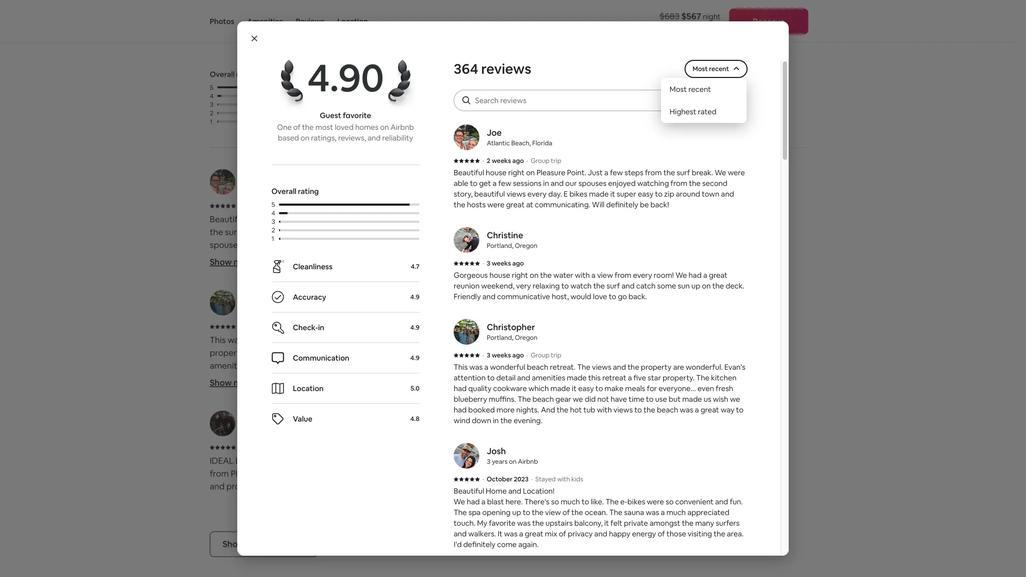 Task type: locate. For each thing, give the bounding box(es) containing it.
back! inside 4.90 dialog
[[651, 200, 669, 210]]

1 vertical spatial street
[[513, 507, 537, 518]]

but inside 4.90 dialog
[[669, 395, 681, 404]]

1 vertical spatial our
[[432, 227, 446, 238]]

0 horizontal spatial reliability
[[382, 133, 413, 143]]

get inside 4.90 dialog
[[479, 179, 491, 188]]

5 for 4.7
[[210, 83, 213, 91]]

ratings, up 364 reviews
[[465, 22, 498, 35]]

deck. inside 4.90 dialog
[[726, 281, 745, 291]]

0 horizontal spatial evening.
[[329, 424, 362, 435]]

1 vertical spatial get
[[334, 227, 347, 238]]

josh image right access,
[[454, 443, 480, 469]]

4 for 4.7
[[210, 92, 214, 100]]

atlantic down joe
[[487, 139, 510, 147]]

catch
[[563, 240, 585, 250], [636, 281, 656, 291]]

0 horizontal spatial opening
[[482, 508, 511, 517]]

felt inside list
[[620, 386, 634, 397]]

christopher image for 2
[[210, 290, 235, 316]]

value inside 4.90 dialog
[[293, 414, 313, 424]]

little
[[540, 455, 558, 466]]

1 vertical spatial retreat
[[603, 373, 626, 383]]

most inside "list box"
[[670, 84, 687, 94]]

reviews, up 364 reviews
[[500, 22, 536, 35]]

which down the · 3 weeks ago · group trip
[[529, 384, 549, 393]]

0 horizontal spatial beach,
[[271, 183, 294, 193]]

cleanliness for cleanliness
[[293, 262, 333, 272]]

1 vertical spatial reliability
[[382, 133, 413, 143]]

1 horizontal spatial zip
[[664, 189, 674, 199]]

1 vertical spatial beautiful
[[406, 240, 441, 250]]

which
[[295, 373, 319, 384], [529, 384, 549, 393]]

is right grill
[[688, 494, 694, 505]]

1 horizontal spatial but
[[669, 395, 681, 404]]

recent left value 4.8
[[709, 65, 729, 73]]

- inside the ideal location for surfers! directly across the street from pleasure point - can't beat the views, easy beach access, and proximity to everything you'd need and want.
[[288, 468, 291, 479]]

way up want
[[721, 405, 735, 415]]

1 horizontal spatial is
[[640, 468, 646, 479]]

portland,
[[547, 183, 578, 193], [487, 242, 514, 250], [243, 304, 274, 314], [487, 334, 514, 342]]

love
[[623, 252, 639, 263], [593, 292, 607, 302]]

we inside lovely little beach spot, best location in town! if you want a true santa cruz experience, this is the place for you. famous surf spots are right in front, my husband went right down to surf in the mornings. the point shop and grill is right down the street for quick snacks, coffee, breakfast burritos, etc. the e- bikes were absolutely awesome, as were the surfboards. we loved drinking morning coffee on the deck and watching the ocean. the house is super spacious and has everything you need, including a washer and dryer. it feels very homey and loved. oh - and we loved the hot tub with the be
[[735, 520, 748, 531]]

beach, inside 'joe atlantic beach, florida'
[[511, 139, 531, 147]]

everything up homey
[[684, 545, 727, 556]]

1 horizontal spatial around
[[676, 189, 700, 199]]

josh image for · 2 weeks ago · group trip
[[454, 443, 480, 469]]

evening. up directly
[[329, 424, 362, 435]]

show for this was a wonderful beach retreat.  the views and the property are wonderful.  evan's attention to detail and amenities made this retreat a five star property.  the kitchen had quality cookware which made it easy to make meals for everyone… even fresh blueberry muffins.  the beach gear we did not have time to use but made us wish we had booked more nights.  and the hot tub with views to the beach was a great way to wind down in the evening.
[[210, 377, 232, 388]]

Search reviews, Press 'Enter' to search text field
[[475, 95, 736, 106]]

2 horizontal spatial location
[[653, 69, 683, 79]]

area. inside 4.90 dialog
[[727, 529, 744, 539]]

christopher portland, oregon inside 4.90 dialog
[[487, 322, 538, 342]]

reunion inside list
[[600, 227, 629, 238]]

nights. left "lindsay" on the bottom right
[[516, 405, 539, 415]]

overall rating for cleanliness
[[272, 187, 319, 196]]

on
[[554, 9, 565, 22], [452, 22, 463, 35], [380, 122, 389, 132], [301, 133, 310, 143], [526, 168, 535, 177], [293, 214, 303, 225], [600, 214, 610, 225], [638, 240, 648, 250], [530, 271, 539, 280], [702, 281, 711, 291], [269, 425, 278, 434], [509, 458, 517, 466], [633, 532, 643, 543]]

364 reviews
[[454, 60, 531, 78]]

overall rating for 4.7
[[210, 69, 257, 79]]

went
[[671, 481, 691, 492]]

at
[[526, 200, 533, 210], [309, 265, 317, 276]]

ocean. inside lovely little beach spot, best location in town! if you want a true santa cruz experience, this is the place for you. famous surf spots are right in front, my husband went right down to surf in the mornings. the point shop and grill is right down the street for quick snacks, coffee, breakfast burritos, etc. the e- bikes were absolutely awesome, as were the surfboards. we loved drinking morning coffee on the deck and watching the ocean. the house is super spacious and has everything you need, including a washer and dryer. it feels very homey and loved. oh - and we loved the hot tub with the be
[[513, 545, 540, 556]]

1 horizontal spatial detail
[[497, 373, 516, 383]]

show more button for beautiful home and location!
[[513, 377, 559, 389]]

for inside 4.90 dialog
[[647, 384, 657, 393]]

atlantic inside list
[[243, 183, 270, 193]]

josh image
[[513, 290, 539, 316], [454, 443, 480, 469]]

beautiful home and location! we had a blast here. there's so much to like. the e-bikes were so convenient and fun. the spa opening up to the view of the ocean. the sauna was a much appreciated touch. my favorite was the upstairs balcony, it felt private amongst the many surfers and walkers. it was a great mix of privacy and happy energy of those visiting the area. i'd definitely come again. inside 4.90 dialog
[[454, 486, 744, 550]]

those up has
[[667, 529, 686, 539]]

1 horizontal spatial cookware
[[493, 384, 527, 393]]

have up matt
[[611, 395, 627, 404]]

0 vertical spatial those
[[553, 412, 575, 423]]

joe image
[[454, 125, 480, 150], [210, 169, 235, 195], [210, 169, 235, 195]]

0 vertical spatial sessions
[[513, 179, 542, 188]]

- right oh
[[552, 571, 556, 577]]

hot left matt
[[570, 405, 582, 415]]

airbnb inside josh 3 years on airbnb
[[518, 458, 538, 466]]

tub up surfers!
[[309, 412, 323, 423]]

josh image up the · 3 weeks ago · group trip
[[513, 290, 539, 316]]

location down communication
[[293, 384, 324, 393]]

way
[[721, 405, 735, 415], [233, 424, 249, 435]]

cleanliness inside 4.90 dialog
[[293, 262, 333, 272]]

to
[[470, 179, 478, 188], [655, 189, 663, 199], [323, 227, 332, 238], [723, 227, 731, 238], [380, 252, 388, 263], [641, 252, 650, 263], [562, 281, 569, 291], [609, 292, 616, 302], [370, 347, 378, 358], [660, 347, 668, 358], [683, 360, 691, 371], [372, 373, 380, 384], [487, 373, 495, 383], [596, 384, 603, 393], [646, 395, 654, 404], [280, 399, 288, 410], [635, 405, 642, 415], [736, 405, 744, 415], [368, 412, 376, 423], [250, 424, 259, 435], [266, 481, 274, 492], [737, 481, 746, 492], [582, 497, 589, 507], [523, 508, 530, 517]]

nights.
[[516, 405, 539, 415], [232, 412, 259, 423]]

sessions inside list
[[373, 227, 405, 238]]

and left matt
[[579, 413, 596, 424]]

able down joe icon
[[454, 179, 469, 188]]

0 vertical spatial most recent
[[693, 65, 729, 73]]

joe image for · 2 weeks ago · group trip
[[454, 125, 480, 150]]

home down october
[[486, 486, 507, 496]]

0 horizontal spatial florida
[[296, 183, 319, 193]]

0 horizontal spatial wonderful.
[[261, 347, 303, 358]]

be inside 4.90 dialog
[[640, 200, 649, 210]]

joe image for 2 weeks ago · group trip
[[210, 169, 235, 195]]

appreciated inside 4.90 dialog
[[688, 508, 730, 517]]

1 vertical spatial christine portland, oregon
[[487, 230, 538, 250]]

1 for cleanliness
[[272, 235, 274, 243]]

come up need,
[[497, 540, 517, 550]]

which down communication
[[295, 373, 319, 384]]

beach, up · 2 weeks ago · group trip
[[511, 139, 531, 147]]

atlantic up 2 weeks ago · group trip
[[243, 183, 270, 193]]

reviews,
[[500, 22, 536, 35], [338, 133, 366, 143]]

0 horizontal spatial would
[[571, 292, 592, 302]]

energy left "lindsay" on the bottom right
[[513, 412, 541, 423]]

from inside the ideal location for surfers! directly across the street from pleasure point - can't beat the views, easy beach access, and proximity to everything you'd need and want.
[[210, 468, 229, 479]]

muffins. down the · 3 weeks ago · group trip
[[489, 395, 516, 404]]

1 vertical spatial come
[[497, 540, 517, 550]]

5 inside 4.90 dialog
[[272, 201, 275, 209]]

were
[[728, 168, 745, 177], [488, 200, 505, 210], [283, 227, 303, 238], [265, 265, 285, 276], [734, 347, 754, 358], [647, 497, 664, 507], [536, 520, 555, 531], [652, 520, 671, 531]]

years inside josh 3 years on airbnb
[[492, 458, 508, 466]]

nights. up 6
[[232, 412, 259, 423]]

1 vertical spatial fun.
[[730, 497, 743, 507]]

loved
[[495, 9, 520, 22], [335, 122, 354, 132], [513, 532, 535, 543], [588, 571, 609, 577]]

around
[[676, 189, 700, 199], [403, 252, 431, 263]]

1 horizontal spatial be
[[640, 200, 649, 210]]

this was a wonderful beach retreat.  the views and the property are wonderful.  evan's attention to detail and amenities made this retreat a five star property.  the kitchen had quality cookware which made it easy to make meals for everyone… even fresh blueberry muffins.  the beach gear we did not have time to use but made us wish we had booked more nights.  and the hot tub with views to the beach was a great way to wind down in the evening.
[[210, 335, 445, 435], [454, 362, 746, 426]]

everything down can't
[[276, 481, 319, 492]]

are inside lovely little beach spot, best location in town! if you want a true santa cruz experience, this is the place for you. famous surf spots are right in front, my husband went right down to surf in the mornings. the point shop and grill is right down the street for quick snacks, coffee, breakfast burritos, etc. the e- bikes were absolutely awesome, as were the surfboards. we loved drinking morning coffee on the deck and watching the ocean. the house is super spacious and has everything you need, including a washer and dryer. it feels very homey and loved. oh - and we loved the hot tub with the be
[[554, 481, 567, 492]]

joe atlantic beach, florida
[[487, 127, 552, 147]]

show more button for beautiful house right on pleasure point.  just a few steps from the surf break.  we were able to get a few sessions in and our spouses enjoyed watching from the second story, beautiful views every day.  e bikes made it super easy to zip around town and the hosts were great at communicating.  will definitely be back!
[[210, 256, 255, 269]]

ocean. up need,
[[513, 545, 540, 556]]

hosts inside 4.90 dialog
[[467, 200, 486, 210]]

0 vertical spatial gorgeous house right on the water with a view from every room! we had a great reunion weekend, very relaxing to watch the surf and catch some sun up on the deck. friendly and communicative host, would love to go back.
[[513, 214, 757, 263]]

overall down photos button
[[210, 69, 235, 79]]

weekend,
[[631, 227, 669, 238], [481, 281, 515, 291]]

balcony, down snacks,
[[575, 519, 603, 528]]

friendly
[[688, 240, 719, 250], [454, 292, 481, 302]]

- down for
[[288, 468, 291, 479]]

1 horizontal spatial fun.
[[730, 497, 743, 507]]

come
[[693, 412, 715, 423], [497, 540, 517, 550]]

watch inside 4.90 dialog
[[571, 281, 592, 291]]

$683 $567 night
[[660, 10, 721, 21]]

1 upstairs from the top
[[546, 386, 577, 397]]

christine portland, oregon for group
[[487, 230, 538, 250]]

able
[[454, 179, 469, 188], [305, 227, 322, 238]]

room!
[[513, 227, 537, 238], [654, 271, 674, 280]]

amenities
[[247, 17, 283, 26]]

retreat up matt
[[603, 373, 626, 383]]

1 horizontal spatial fresh
[[716, 384, 734, 393]]

josh for josh
[[547, 292, 566, 303]]

most recent up highest rated link
[[670, 84, 711, 94]]

josh image right access,
[[454, 443, 480, 469]]

2 vertical spatial are
[[554, 481, 567, 492]]

and up 'little'
[[541, 405, 555, 415]]

here. inside 4.90 dialog
[[506, 497, 523, 507]]

way up location
[[233, 424, 249, 435]]

1 horizontal spatial which
[[529, 384, 549, 393]]

5
[[210, 83, 213, 91], [272, 201, 275, 209]]

us
[[704, 395, 712, 404], [346, 399, 355, 410]]

amenities
[[210, 360, 248, 371], [532, 373, 565, 383]]

rating inside 4.90 dialog
[[298, 187, 319, 196]]

spa inside 4.90 dialog
[[469, 508, 481, 517]]

able down 2 weeks ago · group trip
[[305, 227, 322, 238]]

0 vertical spatial value
[[737, 69, 757, 79]]

everything inside the ideal location for surfers! directly across the street from pleasure point - can't beat the views, easy beach access, and proximity to everything you'd need and want.
[[276, 481, 319, 492]]

location! inside 4.90 dialog
[[523, 486, 555, 496]]

day. inside 4.90 dialog
[[548, 189, 562, 199]]

more for lovely little beach spot, best location in town! if you want a true santa cruz experience, this is the place for you. famous surf spots are right in front, my husband went right down to surf in the mornings. the point shop and grill is right down the street for quick snacks, coffee, breakfast burritos, etc. the e- bikes were absolutely awesome, as were the surfboards. we loved drinking morning coffee on the deck and watching the ocean. the house is super spacious and has everything you need, including a washer and dryer. it feels very homey and loved. oh - and we loved the hot tub with the be
[[537, 498, 559, 509]]

· october 2023 · stayed with kids
[[483, 475, 583, 484]]

everything inside lovely little beach spot, best location in town! if you want a true santa cruz experience, this is the place for you. famous surf spots are right in front, my husband went right down to surf in the mornings. the point shop and grill is right down the street for quick snacks, coffee, breakfast burritos, etc. the e- bikes were absolutely awesome, as were the surfboards. we loved drinking morning coffee on the deck and watching the ocean. the house is super spacious and has everything you need, including a washer and dryer. it feels very homey and loved. oh - and we loved the hot tub with the be
[[684, 545, 727, 556]]

·
[[483, 157, 484, 165], [527, 157, 528, 165], [289, 201, 291, 211], [542, 201, 544, 211], [483, 259, 484, 268], [483, 351, 484, 360], [527, 351, 528, 360], [239, 443, 240, 453], [483, 475, 484, 484], [531, 475, 533, 484]]

overall for 4.7
[[210, 69, 235, 79]]

but inside list
[[306, 399, 319, 410]]

years right 6
[[249, 425, 267, 434]]

location! inside list
[[593, 335, 629, 346]]

1 vertical spatial blast
[[487, 497, 504, 507]]

cookware up "6 years on airbnb"
[[255, 373, 294, 384]]

mix
[[647, 399, 661, 410], [545, 529, 557, 539]]

1 vertical spatial watch
[[571, 281, 592, 291]]

0 horizontal spatial us
[[346, 399, 355, 410]]

4.7
[[314, 80, 327, 92], [411, 263, 420, 271]]

private
[[635, 386, 663, 397], [624, 519, 648, 528]]

e
[[564, 189, 568, 199], [275, 252, 280, 263]]

1 vertical spatial town
[[433, 252, 453, 263]]

1 horizontal spatial blueberry
[[454, 395, 487, 404]]

mornings.
[[555, 494, 593, 505]]

-
[[288, 468, 291, 479], [552, 571, 556, 577]]

those left matt
[[553, 412, 575, 423]]

five
[[326, 360, 340, 371], [634, 373, 646, 383]]

just
[[588, 168, 603, 177], [363, 214, 380, 225]]

0 horizontal spatial make
[[382, 373, 404, 384]]

amongst inside 4.90 dialog
[[650, 519, 681, 528]]

street up access,
[[412, 455, 436, 466]]

1 horizontal spatial 364
[[454, 60, 478, 78]]

christopher up the · 3 weeks ago · group trip
[[487, 322, 535, 333]]

views,
[[349, 468, 373, 479]]

touch.
[[681, 373, 706, 384], [454, 519, 476, 528]]

homes inside one of the most loved homes on airbnb based on ratings, reviews, and reliability
[[522, 9, 552, 22]]

evening. left "lindsay" on the bottom right
[[514, 416, 543, 426]]

coffee
[[606, 532, 631, 543]]

0 vertical spatial retreat
[[290, 360, 318, 371]]

catch inside 4.90 dialog
[[636, 281, 656, 291]]

sauna down shop
[[624, 508, 644, 517]]

star
[[342, 360, 358, 371], [648, 373, 661, 383]]

0 horizontal spatial years
[[249, 425, 267, 434]]

0 vertical spatial spouses
[[579, 179, 607, 188]]

lindsay and matt image
[[513, 411, 539, 437], [513, 411, 539, 437]]

home inside list
[[550, 335, 574, 346]]

detail inside 4.90 dialog
[[497, 373, 516, 383]]

walkers. inside list
[[559, 399, 591, 410]]

value 4.8
[[737, 69, 757, 92]]

is
[[640, 468, 646, 479], [688, 494, 694, 505], [584, 545, 590, 556]]

my inside 4.90 dialog
[[477, 519, 487, 528]]

1 vertical spatial communicating.
[[319, 265, 383, 276]]

this left communication
[[274, 360, 289, 371]]

beautiful inside 4.90 dialog
[[474, 189, 505, 199]]

property.
[[359, 360, 396, 371], [663, 373, 695, 383]]

reviews, down guest
[[338, 133, 366, 143]]

1 horizontal spatial years
[[492, 458, 508, 466]]

christine image
[[513, 169, 539, 195], [454, 227, 480, 253]]

zip
[[664, 189, 674, 199], [390, 252, 401, 263]]

retreat down check-in on the bottom left of the page
[[290, 360, 318, 371]]

love inside list
[[623, 252, 639, 263]]

christopher image
[[210, 290, 235, 316], [210, 290, 235, 316], [454, 319, 480, 345]]

reviews inside 4.90 dialog
[[481, 60, 531, 78]]

make
[[382, 373, 404, 384], [605, 384, 624, 393]]

1
[[210, 117, 212, 126], [272, 235, 274, 243]]

1 horizontal spatial second
[[702, 179, 728, 188]]

be
[[640, 200, 649, 210], [439, 265, 450, 276]]

1 vertical spatial 5
[[272, 201, 275, 209]]

list
[[206, 169, 813, 577]]

it
[[611, 189, 615, 199], [328, 252, 334, 263], [345, 373, 350, 384], [572, 384, 577, 393], [613, 386, 618, 397], [604, 519, 609, 528]]

surfers inside list
[[513, 399, 541, 410]]

364 inside 4.90 dialog
[[454, 60, 478, 78]]

0 vertical spatial like.
[[670, 347, 685, 358]]

0 horizontal spatial and
[[261, 412, 277, 423]]

0 vertical spatial weekend,
[[631, 227, 669, 238]]

1 horizontal spatial those
[[667, 529, 686, 539]]

0 vertical spatial able
[[454, 179, 469, 188]]

this inside 4.90 dialog
[[588, 373, 601, 383]]

4.8 inside 4.90 dialog
[[410, 415, 420, 423]]

1 horizontal spatial florida
[[533, 139, 552, 147]]

it left feels
[[652, 558, 658, 569]]

cleanliness for cleanliness 4.7
[[314, 69, 354, 79]]

1 vertical spatial most recent
[[670, 84, 711, 94]]

0 vertical spatial wonderful.
[[261, 347, 303, 358]]

privacy
[[673, 399, 702, 410], [568, 529, 593, 539]]

room! inside 4.90 dialog
[[654, 271, 674, 280]]

down up josh 3 years on airbnb
[[472, 416, 491, 426]]

gear inside list
[[414, 386, 432, 397]]

christopher portland, oregon up 3 weeks ago
[[243, 292, 302, 314]]

kristin image
[[210, 411, 235, 437], [210, 411, 235, 437]]

wonderful.
[[261, 347, 303, 358], [686, 362, 723, 372]]

0 horizontal spatial walkers.
[[469, 529, 496, 539]]

1 vertical spatial 4.8
[[410, 415, 420, 423]]

upstairs inside 4.90 dialog
[[546, 519, 573, 528]]

1 horizontal spatial relaxing
[[690, 227, 721, 238]]

list box
[[661, 78, 747, 123]]

0 vertical spatial appreciated
[[631, 373, 679, 384]]

5 for cleanliness
[[272, 201, 275, 209]]

to inside the ideal location for surfers! directly across the street from pleasure point - can't beat the views, easy beach access, and proximity to everything you'd need and want.
[[266, 481, 274, 492]]

recent up highest rated link
[[689, 84, 711, 94]]

wonderful down 3 weeks ago
[[251, 335, 292, 346]]

convenient down the · 3 weeks ago · group trip
[[524, 360, 568, 371]]

show for beautiful house right on pleasure point.  just a few steps from the surf break.  we were able to get a few sessions in and our spouses enjoyed watching from the second story, beautiful views every day.  e bikes made it super easy to zip around town and the hosts were great at communicating.  will definitely be back!
[[210, 257, 232, 268]]

cookware down the · 3 weeks ago · group trip
[[493, 384, 527, 393]]

reliability inside one of the most loved homes on airbnb based on ratings, reviews, and reliability
[[557, 22, 596, 35]]

show all 364 reviews button
[[210, 532, 318, 557]]

hot
[[570, 405, 582, 415], [294, 412, 307, 423], [626, 571, 640, 577]]

communicative
[[513, 252, 574, 263], [497, 292, 550, 302]]

1 vertical spatial cleanliness
[[293, 262, 333, 272]]

accuracy
[[399, 69, 432, 79], [293, 292, 326, 302]]

0 vertical spatial atlantic
[[487, 139, 510, 147]]

you down surfboards.
[[729, 545, 743, 556]]

get
[[479, 179, 491, 188], [334, 227, 347, 238]]

christopher portland, oregon
[[243, 292, 302, 314], [487, 322, 538, 342]]

shop
[[634, 494, 654, 505]]

communicating.
[[535, 200, 591, 210], [319, 265, 383, 276]]

1 vertical spatial sauna
[[624, 508, 644, 517]]

· 3 weeks ago · group trip
[[483, 351, 562, 360]]

0 horizontal spatial fun.
[[587, 360, 602, 371]]

visiting right "lindsay" on the bottom right
[[577, 412, 605, 423]]

1 horizontal spatial would
[[597, 252, 621, 263]]

homes inside 'guest favorite one of the most loved homes on airbnb based on ratings, reviews, and reliability'
[[355, 122, 379, 132]]

convenient down went
[[676, 497, 714, 507]]

0 vertical spatial super
[[617, 189, 636, 199]]

our
[[566, 179, 577, 188], [432, 227, 446, 238]]

wonderful
[[251, 335, 292, 346], [490, 362, 525, 372]]

ocean. down the · 3 weeks ago · group trip
[[513, 373, 540, 384]]

e inside 4.90 dialog
[[564, 189, 568, 199]]

christopher portland, oregon for ago
[[243, 292, 302, 314]]

and up "6 years on airbnb"
[[261, 412, 277, 423]]

list box containing most recent
[[661, 78, 747, 123]]

1 horizontal spatial opening
[[636, 360, 669, 371]]

christopher portland, oregon up the · 3 weeks ago · group trip
[[487, 322, 538, 342]]

friendly inside list
[[688, 240, 719, 250]]

wonderful. inside 4.90 dialog
[[686, 362, 723, 372]]

josh image
[[513, 290, 539, 316], [454, 443, 480, 469]]

check-in 4.9
[[483, 69, 515, 92]]

tub left matt
[[584, 405, 596, 415]]

time
[[629, 395, 645, 404], [260, 399, 278, 410]]

josh image for 2 weeks ago · group trip
[[513, 290, 539, 316]]

this
[[274, 360, 289, 371], [588, 373, 601, 383], [624, 468, 638, 479]]

more for this was a wonderful beach retreat.  the views and the property are wonderful.  evan's attention to detail and amenities made this retreat a five star property.  the kitchen had quality cookware which made it easy to make meals for everyone… even fresh blueberry muffins.  the beach gear we did not have time to use but made us wish we had booked more nights.  and the hot tub with views to the beach was a great way to wind down in the evening.
[[234, 377, 255, 388]]

most recent up most recent link on the right top of page
[[693, 65, 729, 73]]

1 inside 4.90 dialog
[[272, 235, 274, 243]]

show more for beautiful home and location!
[[513, 377, 559, 388]]

guest favorite one of the most loved homes on airbnb based on ratings, reviews, and reliability
[[277, 111, 414, 143]]

josh image up the · 3 weeks ago · group trip
[[513, 290, 539, 316]]

retreat.
[[320, 335, 349, 346], [550, 362, 576, 372]]

have up 6
[[240, 399, 258, 410]]

fresh
[[716, 384, 734, 393], [275, 386, 295, 397]]

christine image
[[513, 169, 539, 195], [454, 227, 480, 253]]

0 horizontal spatial based
[[278, 133, 299, 143]]

location!
[[593, 335, 629, 346], [523, 486, 555, 496]]

surfers!
[[298, 455, 335, 466]]

gear
[[414, 386, 432, 397], [556, 395, 572, 404]]

use inside 4.90 dialog
[[655, 395, 667, 404]]

1 vertical spatial go
[[618, 292, 627, 302]]

overall up 2 weeks ago · group trip
[[272, 187, 296, 196]]

josh
[[547, 292, 566, 303], [487, 446, 506, 457]]

some inside 4.90 dialog
[[657, 281, 676, 291]]

0 vertical spatial one
[[421, 9, 440, 22]]

convenient inside list
[[524, 360, 568, 371]]

ocean. up absolutely
[[585, 508, 608, 517]]

balcony, up matt
[[579, 386, 611, 397]]

most recent inside 'popup button'
[[693, 65, 729, 73]]

2 upstairs from the top
[[546, 519, 573, 528]]

0 horizontal spatial happy
[[609, 529, 631, 539]]

1 horizontal spatial evan's
[[725, 362, 746, 372]]

1 horizontal spatial area.
[[727, 529, 744, 539]]

1 horizontal spatial touch.
[[681, 373, 706, 384]]

day.
[[548, 189, 562, 199], [257, 252, 273, 263]]

detail
[[380, 347, 402, 358], [497, 373, 516, 383]]

0 vertical spatial watching
[[638, 179, 669, 188]]

1 vertical spatial area.
[[727, 529, 744, 539]]

1 vertical spatial 364
[[257, 539, 272, 550]]

0 horizontal spatial again.
[[519, 540, 539, 550]]

1 horizontal spatial everyone…
[[659, 384, 696, 393]]

1 vertical spatial detail
[[497, 373, 516, 383]]

florida up 2 weeks ago · group trip
[[296, 183, 319, 193]]

0 vertical spatial watch
[[733, 227, 757, 238]]

ocean. inside 4.90 dialog
[[585, 508, 608, 517]]

tub down dryer.
[[642, 571, 655, 577]]

check- for check-in
[[293, 323, 318, 333]]

more for gorgeous house right on the water with a view from every room! we had a great reunion weekend, very relaxing to watch the surf and catch some sun up on the deck. friendly and communicative host, would love to go back.
[[537, 257, 559, 268]]

pleasure down 2 weeks ago · group trip
[[304, 214, 337, 225]]

1 vertical spatial enjoyed
[[244, 240, 275, 250]]

1 horizontal spatial beautiful house right on pleasure point.  just a few steps from the surf break.  we were able to get a few sessions in and our spouses enjoyed watching from the second story, beautiful views every day.  e bikes made it super easy to zip around town and the hosts were great at communicating.  will definitely be back!
[[454, 168, 745, 210]]

retreat. inside list
[[320, 335, 349, 346]]

· 3 weeks ago for · 2 weeks ago · group trip
[[483, 259, 524, 268]]

point up coffee,
[[612, 494, 632, 505]]

wonderful down the · 3 weeks ago · group trip
[[490, 362, 525, 372]]

4.7 inside 4.90 dialog
[[411, 263, 420, 271]]

0 horizontal spatial just
[[363, 214, 380, 225]]

3
[[210, 100, 213, 109], [547, 201, 551, 211], [272, 218, 275, 226], [487, 259, 491, 268], [243, 322, 247, 332], [487, 351, 491, 360], [487, 458, 491, 466]]

retreat. up communication
[[320, 335, 349, 346]]

sauna up "lindsay" on the bottom right
[[559, 373, 581, 384]]

there's inside 4.90 dialog
[[525, 497, 550, 507]]

ocean.
[[513, 373, 540, 384], [585, 508, 608, 517], [513, 545, 540, 556]]

visiting down burritos, at the bottom right
[[688, 529, 712, 539]]

1 horizontal spatial deck.
[[726, 281, 745, 291]]

even inside 4.90 dialog
[[698, 384, 714, 393]]

energy up spacious
[[632, 529, 656, 539]]

more inside 4.90 dialog
[[497, 405, 515, 415]]

quality inside 4.90 dialog
[[469, 384, 492, 393]]

there's inside list
[[594, 347, 623, 358]]

4.7 inside cleanliness 4.7
[[314, 80, 327, 92]]

reviews right the all
[[274, 539, 305, 550]]

upstairs down quick
[[546, 519, 573, 528]]

drinking
[[537, 532, 569, 543]]

years up october
[[492, 458, 508, 466]]

0 vertical spatial josh image
[[513, 290, 539, 316]]

it up matt
[[593, 399, 598, 410]]

0 vertical spatial again.
[[717, 412, 740, 423]]

upstairs up "lindsay" on the bottom right
[[546, 386, 577, 397]]

364 left check-in 4.9
[[454, 60, 478, 78]]

retreat. down the · 3 weeks ago · group trip
[[550, 362, 576, 372]]

easy inside the ideal location for surfers! directly across the street from pleasure point - can't beat the views, easy beach access, and proximity to everything you'd need and want.
[[375, 468, 393, 479]]

made
[[589, 189, 609, 199], [304, 252, 327, 263], [250, 360, 272, 371], [320, 373, 343, 384], [567, 373, 587, 383], [551, 384, 570, 393], [683, 395, 702, 404], [321, 399, 344, 410]]

sun inside 4.90 dialog
[[678, 281, 690, 291]]

definitely
[[606, 200, 639, 210], [401, 265, 438, 276], [654, 412, 691, 423], [463, 540, 496, 550]]

location right the reviews button on the top of page
[[337, 17, 368, 26]]

gear inside 4.90 dialog
[[556, 395, 572, 404]]

point. inside 4.90 dialog
[[567, 168, 587, 177]]

quality
[[227, 373, 253, 384], [469, 384, 492, 393]]

pleasure up the proximity
[[231, 468, 264, 479]]

beautiful house right on pleasure point.  just a few steps from the surf break.  we were able to get a few sessions in and our spouses enjoyed watching from the second story, beautiful views every day.  e bikes made it super easy to zip around town and the hosts were great at communicating.  will definitely be back! inside 4.90 dialog
[[454, 168, 745, 210]]

home up the · 3 weeks ago · group trip
[[550, 335, 574, 346]]

1 vertical spatial weekend,
[[481, 281, 515, 291]]

morning
[[571, 532, 604, 543]]

has
[[669, 545, 682, 556]]

steps inside 4.90 dialog
[[625, 168, 644, 177]]

evan's inside 4.90 dialog
[[725, 362, 746, 372]]

4.8 inside value 4.8
[[737, 80, 751, 92]]

hot down dryer.
[[626, 571, 640, 577]]

cookware
[[255, 373, 294, 384], [493, 384, 527, 393]]

show more button for lovely little beach spot, best location in town! if you want a true santa cruz experience, this is the place for you. famous surf spots are right in front, my husband went right down to surf in the mornings. the point shop and grill is right down the street for quick snacks, coffee, breakfast burritos, etc. the e- bikes were absolutely awesome, as were the surfboards. we loved drinking morning coffee on the deck and watching the ocean. the house is super spacious and has everything you need, including a washer and dryer. it feels very homey and loved. oh - and we loved the hot tub with the be
[[513, 497, 559, 510]]

0 vertical spatial most
[[470, 9, 493, 22]]

host,
[[576, 252, 596, 263], [552, 292, 569, 302]]

0 vertical spatial josh image
[[513, 290, 539, 316]]

come up if
[[693, 412, 715, 423]]

christine for · 2 weeks ago · group trip
[[487, 230, 523, 241]]

point down for
[[266, 468, 286, 479]]

most up most recent link on the right top of page
[[693, 65, 708, 73]]

is down morning
[[584, 545, 590, 556]]

0 horizontal spatial reunion
[[454, 281, 480, 291]]

street down spots
[[513, 507, 537, 518]]

again. up want
[[717, 412, 740, 423]]

0 vertical spatial here.
[[573, 347, 592, 358]]

1 vertical spatial christine
[[487, 230, 523, 241]]

this up my
[[624, 468, 638, 479]]

this up matt
[[588, 373, 601, 383]]

0 horizontal spatial e-
[[621, 497, 628, 507]]

of inside one of the most loved homes on airbnb based on ratings, reviews, and reliability
[[442, 9, 451, 22]]



Task type: describe. For each thing, give the bounding box(es) containing it.
2 weeks ago · group trip
[[243, 201, 329, 211]]

value for value 4.8
[[737, 69, 757, 79]]

need
[[344, 481, 364, 492]]

our inside 4.90 dialog
[[566, 179, 577, 188]]

josh for josh 3 years on airbnb
[[487, 446, 506, 457]]

amongst inside list
[[665, 386, 700, 397]]

$683
[[660, 10, 680, 21]]

amenities inside 4.90 dialog
[[532, 373, 565, 383]]

0 horizontal spatial around
[[403, 252, 431, 263]]

way inside 4.90 dialog
[[721, 405, 735, 415]]

1 vertical spatial beach,
[[271, 183, 294, 193]]

1 vertical spatial christine image
[[454, 227, 480, 253]]

most recent link
[[670, 84, 711, 94]]

accuracy 4.9
[[399, 69, 432, 92]]

spacious
[[616, 545, 650, 556]]

christine portland, oregon for trip
[[547, 171, 606, 193]]

0 horizontal spatial even
[[254, 386, 273, 397]]

0 vertical spatial this
[[274, 360, 289, 371]]

ideal
[[210, 455, 234, 466]]

able inside 4.90 dialog
[[454, 179, 469, 188]]

evening. inside list
[[329, 424, 362, 435]]

us inside 4.90 dialog
[[704, 395, 712, 404]]

you'd
[[320, 481, 342, 492]]

get inside list
[[334, 227, 347, 238]]

check- for check-in 4.9
[[483, 69, 509, 79]]

spots
[[531, 481, 553, 492]]

0 horizontal spatial wish
[[356, 399, 374, 410]]

1 horizontal spatial blast
[[552, 347, 571, 358]]

show for gorgeous house right on the water with a view from every room! we had a great reunion weekend, very relaxing to watch the surf and catch some sun up on the deck. friendly and communicative host, would love to go back.
[[513, 257, 536, 268]]

awesome,
[[599, 520, 639, 531]]

show for lovely little beach spot, best location in town! if you want a true santa cruz experience, this is the place for you. famous surf spots are right in front, my husband went right down to surf in the mornings. the point shop and grill is right down the street for quick snacks, coffee, breakfast burritos, etc. the e- bikes were absolutely awesome, as were the surfboards. we loved drinking morning coffee on the deck and watching the ocean. the house is super spacious and has everything you need, including a washer and dryer. it feels very homey and loved. oh - and we loved the hot tub with the be
[[513, 498, 536, 509]]

communication
[[293, 353, 349, 363]]

weekend, inside 4.90 dialog
[[481, 281, 515, 291]]

show more button for gorgeous house right on the water with a view from every room! we had a great reunion weekend, very relaxing to watch the surf and catch some sun up on the deck. friendly and communicative host, would love to go back.
[[513, 256, 559, 269]]

atlantic beach, florida
[[243, 183, 319, 193]]

3 inside josh 3 years on airbnb
[[487, 458, 491, 466]]

1 horizontal spatial i'd
[[643, 412, 652, 423]]

beautiful inside list
[[406, 240, 441, 250]]

spa inside list
[[621, 360, 634, 371]]

show more button for this was a wonderful beach retreat.  the views and the property are wonderful.  evan's attention to detail and amenities made this retreat a five star property.  the kitchen had quality cookware which made it easy to make meals for everyone… even fresh blueberry muffins.  the beach gear we did not have time to use but made us wish we had booked more nights.  and the hot tub with views to the beach was a great way to wind down in the evening.
[[210, 377, 255, 389]]

communicative inside list
[[513, 252, 574, 263]]

· 3 weeks ago for 2 weeks ago · group trip
[[542, 201, 590, 211]]

2 vertical spatial is
[[584, 545, 590, 556]]

atlantic inside 'joe atlantic beach, florida'
[[487, 139, 510, 147]]

surfboards.
[[688, 520, 733, 531]]

0 vertical spatial balcony,
[[579, 386, 611, 397]]

- inside lovely little beach spot, best location in town! if you want a true santa cruz experience, this is the place for you. famous surf spots are right in front, my husband went right down to surf in the mornings. the point shop and grill is right down the street for quick snacks, coffee, breakfast burritos, etc. the e- bikes were absolutely awesome, as were the surfboards. we loved drinking morning coffee on the deck and watching the ocean. the house is super spacious and has everything you need, including a washer and dryer. it feels very homey and loved. oh - and we loved the hot tub with the be
[[552, 571, 556, 577]]

1 horizontal spatial e-
[[704, 347, 712, 358]]

most recent button
[[686, 60, 747, 78]]

did inside 4.90 dialog
[[585, 395, 596, 404]]

very inside lovely little beach spot, best location in town! if you want a true santa cruz experience, this is the place for you. famous surf spots are right in front, my husband went right down to surf in the mornings. the point shop and grill is right down the street for quick snacks, coffee, breakfast burritos, etc. the e- bikes were absolutely awesome, as were the surfboards. we loved drinking morning coffee on the deck and watching the ocean. the house is super spacious and has everything you need, including a washer and dryer. it feels very homey and loved. oh - and we loved the hot tub with the be
[[681, 558, 698, 569]]

nights. inside list
[[232, 412, 259, 423]]

amenities button
[[247, 0, 283, 43]]

2023
[[514, 475, 529, 484]]

loved.
[[513, 571, 537, 577]]

0 vertical spatial my
[[708, 373, 719, 384]]

highest rated link
[[670, 107, 717, 117]]

favorite inside 'guest favorite one of the most loved homes on airbnb based on ratings, reviews, and reliability'
[[343, 111, 371, 120]]

beach inside lovely little beach spot, best location in town! if you want a true santa cruz experience, this is the place for you. famous surf spots are right in front, my husband went right down to surf in the mornings. the point shop and grill is right down the street for quick snacks, coffee, breakfast burritos, etc. the e- bikes were absolutely awesome, as were the surfboards. we loved drinking morning coffee on the deck and watching the ocean. the house is super spacious and has everything you need, including a washer and dryer. it feels very homey and loved. oh - and we loved the hot tub with the be
[[560, 455, 584, 466]]

gorgeous inside 4.90 dialog
[[454, 271, 488, 280]]

on inside lovely little beach spot, best location in town! if you want a true santa cruz experience, this is the place for you. famous surf spots are right in front, my husband went right down to surf in the mornings. the point shop and grill is right down the street for quick snacks, coffee, breakfast burritos, etc. the e- bikes were absolutely awesome, as were the surfboards. we loved drinking morning coffee on the deck and watching the ocean. the house is super spacious and has everything you need, including a washer and dryer. it feels very homey and loved. oh - and we loved the hot tub with the be
[[633, 532, 643, 543]]

access,
[[421, 468, 450, 479]]

would inside list
[[597, 252, 621, 263]]

christopher image
[[454, 319, 480, 345]]

0 vertical spatial sauna
[[559, 373, 581, 384]]

back! inside list
[[210, 278, 231, 289]]

opening inside 4.90 dialog
[[482, 508, 511, 517]]

show for beautiful home and location!
[[513, 377, 536, 388]]

1 vertical spatial day.
[[257, 252, 273, 263]]

1 horizontal spatial pleasure
[[304, 214, 337, 225]]

0 horizontal spatial deck.
[[665, 240, 686, 250]]

it inside 4.90 dialog
[[498, 529, 503, 539]]

airbnb inside one of the most loved homes on airbnb based on ratings, reviews, and reliability
[[567, 9, 597, 22]]

rated
[[698, 107, 717, 117]]

photos button
[[210, 0, 234, 43]]

can't
[[293, 468, 312, 479]]

beat
[[314, 468, 332, 479]]

energy inside list
[[513, 412, 541, 423]]

need,
[[513, 558, 536, 569]]

location 5.0
[[653, 69, 683, 92]]

photos
[[210, 17, 234, 26]]

0 horizontal spatial booked
[[406, 399, 436, 410]]

1 vertical spatial break.
[[242, 227, 267, 238]]

highest
[[670, 107, 697, 117]]

at inside list
[[309, 265, 317, 276]]

show more for gorgeous house right on the water with a view from every room! we had a great reunion weekend, very relaxing to watch the surf and catch some sun up on the deck. friendly and communicative host, would love to go back.
[[513, 257, 559, 268]]

loved inside 'guest favorite one of the most loved homes on airbnb based on ratings, reviews, and reliability'
[[335, 122, 354, 132]]

you.
[[699, 468, 716, 479]]

1 vertical spatial spouses
[[210, 240, 242, 250]]

wind inside 4.90 dialog
[[454, 416, 470, 426]]

night
[[703, 11, 721, 21]]

christopher portland, oregon for weeks
[[487, 322, 538, 342]]

experience,
[[576, 468, 622, 479]]

0 vertical spatial property
[[210, 347, 245, 358]]

1 vertical spatial be
[[439, 265, 450, 276]]

0 vertical spatial gorgeous
[[513, 214, 552, 225]]

directly
[[337, 455, 368, 466]]

0 horizontal spatial which
[[295, 373, 319, 384]]

show more for beautiful house right on pleasure point.  just a few steps from the surf break.  we were able to get a few sessions in and our spouses enjoyed watching from the second story, beautiful views every day.  e bikes made it super easy to zip around town and the hosts were great at communicating.  will definitely be back!
[[210, 257, 255, 268]]

value for value
[[293, 414, 313, 424]]

joe image
[[454, 125, 480, 150]]

rating for cleanliness
[[298, 187, 319, 196]]

1 horizontal spatial christine image
[[513, 169, 539, 195]]

wonderful inside list
[[251, 335, 292, 346]]

1 horizontal spatial come
[[693, 412, 715, 423]]

october
[[487, 475, 513, 484]]

1 horizontal spatial favorite
[[489, 519, 516, 528]]

time inside list
[[260, 399, 278, 410]]

christopher image for ·
[[454, 319, 480, 345]]

water inside 4.90 dialog
[[554, 271, 573, 280]]

reviews inside button
[[274, 539, 305, 550]]

my
[[622, 481, 634, 492]]

0 horizontal spatial tub
[[309, 412, 323, 423]]

e- inside 4.90 dialog
[[621, 497, 628, 507]]

list box inside 4.90 dialog
[[661, 78, 747, 123]]

0 vertical spatial location
[[337, 17, 368, 26]]

cruz
[[556, 468, 574, 479]]

the inside one of the most loved homes on airbnb based on ratings, reviews, and reliability
[[453, 9, 468, 22]]

most inside 'guest favorite one of the most loved homes on airbnb based on ratings, reviews, and reliability'
[[316, 122, 333, 132]]

0 vertical spatial years
[[249, 425, 267, 434]]

0 horizontal spatial star
[[342, 360, 358, 371]]

one of the most loved homes on airbnb based on ratings, reviews, and reliability
[[421, 9, 597, 35]]

down down famous on the right of page
[[713, 481, 736, 492]]

etc.
[[710, 507, 724, 518]]

upstairs inside list
[[546, 386, 577, 397]]

most inside one of the most loved homes on airbnb based on ratings, reviews, and reliability
[[470, 9, 493, 22]]

0 horizontal spatial hot
[[294, 412, 307, 423]]

quick
[[552, 507, 574, 518]]

5.0 inside location 5.0
[[653, 80, 666, 92]]

0 horizontal spatial visiting
[[577, 412, 605, 423]]

0 horizontal spatial attention
[[331, 347, 368, 358]]

house inside lovely little beach spot, best location in town! if you want a true santa cruz experience, this is the place for you. famous surf spots are right in front, my husband went right down to surf in the mornings. the point shop and grill is right down the street for quick snacks, coffee, breakfast burritos, etc. the e- bikes were absolutely awesome, as were the surfboards. we loved drinking morning coffee on the deck and watching the ocean. the house is super spacious and has everything you need, including a washer and dryer. it feels very homey and loved. oh - and we loved the hot tub with the be
[[559, 545, 582, 556]]

wonderful. inside list
[[261, 347, 303, 358]]

convenient inside 4.90 dialog
[[676, 497, 714, 507]]

stayed
[[536, 475, 556, 484]]

lindsay
[[547, 413, 577, 424]]

relaxing inside list
[[690, 227, 721, 238]]

0 horizontal spatial super
[[336, 252, 358, 263]]

proximity
[[227, 481, 264, 492]]

hot inside 4.90 dialog
[[570, 405, 582, 415]]

husband
[[636, 481, 669, 492]]

down up etc.
[[716, 494, 738, 505]]

0 horizontal spatial hosts
[[242, 265, 263, 276]]

front,
[[598, 481, 620, 492]]

burritos,
[[675, 507, 708, 518]]

josh image for · 2 weeks ago · group trip
[[454, 443, 480, 469]]

this inside 4.90 dialog
[[454, 362, 468, 372]]

0 vertical spatial sun
[[610, 240, 624, 250]]

ratings, inside one of the most loved homes on airbnb based on ratings, reviews, and reliability
[[465, 22, 498, 35]]

lovely little beach spot, best location in town! if you want a true santa cruz experience, this is the place for you. famous surf spots are right in front, my husband went right down to surf in the mornings. the point shop and grill is right down the street for quick snacks, coffee, breakfast burritos, etc. the e- bikes were absolutely awesome, as were the surfboards. we loved drinking morning coffee on the deck and watching the ocean. the house is super spacious and has everything you need, including a washer and dryer. it feels very homey and loved. oh - and we loved the hot tub with the be
[[513, 455, 754, 577]]

0 horizontal spatial muffins.
[[337, 386, 368, 397]]

0 vertical spatial room!
[[513, 227, 537, 238]]

0 horizontal spatial will
[[385, 265, 399, 276]]

at inside 4.90 dialog
[[526, 200, 533, 210]]

based inside one of the most loved homes on airbnb based on ratings, reviews, and reliability
[[422, 22, 449, 35]]

check-in
[[293, 323, 324, 333]]

0 vertical spatial amenities
[[210, 360, 248, 371]]

josh image for 2 weeks ago · group trip
[[513, 290, 539, 316]]

accuracy for accuracy
[[293, 292, 326, 302]]

story, inside 4.90 dialog
[[454, 189, 473, 199]]

will inside 4.90 dialog
[[592, 200, 605, 210]]

more for beautiful house right on pleasure point.  just a few steps from the surf break.  we were able to get a few sessions in and our spouses enjoyed watching from the second story, beautiful views every day.  e bikes made it super easy to zip around town and the hosts were great at communicating.  will definitely be back!
[[234, 257, 255, 268]]

1 horizontal spatial you
[[729, 545, 743, 556]]

dryer.
[[628, 558, 651, 569]]

christopher for ago
[[243, 292, 291, 303]]

zip inside 4.90 dialog
[[664, 189, 674, 199]]

florida inside 'joe atlantic beach, florida'
[[533, 139, 552, 147]]

reserve button
[[729, 9, 809, 34]]

0 horizontal spatial steps
[[405, 214, 427, 225]]

love inside 4.90 dialog
[[593, 292, 607, 302]]

0 vertical spatial privacy
[[673, 399, 702, 410]]

reviews
[[296, 17, 325, 26]]

show all 364 reviews
[[223, 539, 305, 550]]

recent inside 'popup button'
[[709, 65, 729, 73]]

street inside lovely little beach spot, best location in town! if you want a true santa cruz experience, this is the place for you. famous surf spots are right in front, my husband went right down to surf in the mornings. the point shop and grill is right down the street for quick snacks, coffee, breakfast burritos, etc. the e- bikes were absolutely awesome, as were the surfboards. we loved drinking morning coffee on the deck and watching the ocean. the house is super spacious and has everything you need, including a washer and dryer. it feels very homey and loved. oh - and we loved the hot tub with the be
[[513, 507, 537, 518]]

· 2 weeks ago · group trip
[[483, 157, 562, 165]]

highest rated
[[670, 107, 717, 117]]

famous
[[718, 468, 748, 479]]

0 vertical spatial ocean.
[[513, 373, 540, 384]]

2 horizontal spatial and
[[579, 413, 596, 424]]

booked inside 4.90 dialog
[[469, 405, 495, 415]]

2 horizontal spatial favorite
[[721, 373, 752, 384]]

kids
[[572, 475, 583, 484]]

joe
[[487, 127, 502, 138]]

guest
[[320, 111, 341, 120]]

christine for 2 weeks ago · group trip
[[547, 171, 583, 182]]

0 vertical spatial christine image
[[513, 169, 539, 195]]

0 vertical spatial very
[[671, 227, 688, 238]]

homey
[[699, 558, 726, 569]]

group trip
[[294, 322, 329, 332]]

area. inside list
[[622, 412, 641, 423]]

0 horizontal spatial use
[[290, 399, 304, 410]]

are inside 4.90 dialog
[[673, 362, 684, 372]]

grill
[[672, 494, 686, 505]]

evan's inside list
[[305, 347, 329, 358]]

0 horizontal spatial did
[[210, 399, 222, 410]]

reviews button
[[296, 0, 325, 43]]

snacks,
[[576, 507, 604, 518]]

0 horizontal spatial fresh
[[275, 386, 295, 397]]

6 years on airbnb
[[243, 425, 303, 434]]

1 vertical spatial christine image
[[454, 227, 480, 253]]

1 horizontal spatial host,
[[576, 252, 596, 263]]

more for beautiful home and location!
[[537, 377, 559, 388]]

2 inside list
[[243, 201, 247, 211]]

walkers. inside 4.90 dialog
[[469, 529, 496, 539]]

1 vertical spatial is
[[688, 494, 694, 505]]

location
[[627, 455, 659, 466]]

lovely
[[513, 455, 538, 466]]

detail inside list
[[380, 347, 402, 358]]

0 vertical spatial you
[[701, 455, 715, 466]]

0 horizontal spatial have
[[240, 399, 258, 410]]

super inside 4.90 dialog
[[617, 189, 636, 199]]

wonderful inside 4.90 dialog
[[490, 362, 525, 372]]

0 horizontal spatial point.
[[339, 214, 362, 225]]

five inside list
[[326, 360, 340, 371]]

rating for 4.7
[[236, 69, 257, 79]]

0 vertical spatial private
[[635, 386, 663, 397]]

energy inside 4.90 dialog
[[632, 529, 656, 539]]

if
[[694, 455, 699, 466]]

have inside 4.90 dialog
[[611, 395, 627, 404]]

hot inside lovely little beach spot, best location in town! if you want a true santa cruz experience, this is the place for you. famous surf spots are right in front, my husband went right down to surf in the mornings. the point shop and grill is right down the street for quick snacks, coffee, breakfast burritos, etc. the e- bikes were absolutely awesome, as were the surfboards. we loved drinking morning coffee on the deck and watching the ocean. the house is super spacious and has everything you need, including a washer and dryer. it feels very homey and loved. oh - and we loved the hot tub with the be
[[626, 571, 640, 577]]

matt
[[597, 413, 617, 424]]

most inside 'popup button'
[[693, 65, 708, 73]]

overall for cleanliness
[[272, 187, 296, 196]]

for
[[280, 455, 296, 466]]

josh 3 years on airbnb
[[487, 446, 538, 466]]

1 vertical spatial recent
[[689, 84, 711, 94]]

0 horizontal spatial wind
[[261, 424, 280, 435]]

surfers inside 4.90 dialog
[[716, 519, 740, 528]]

breakfast
[[635, 507, 673, 518]]

list containing christine
[[206, 169, 813, 577]]

location inside 4.90 dialog
[[293, 384, 324, 393]]

coffee,
[[606, 507, 633, 518]]

1 for 4.7
[[210, 117, 212, 126]]

place
[[663, 468, 684, 479]]

star inside 4.90 dialog
[[648, 373, 661, 383]]

christopher for weeks
[[487, 322, 535, 333]]

0 horizontal spatial are
[[247, 347, 259, 358]]

beautiful house right on pleasure point.  just a few steps from the surf break.  we were able to get a few sessions in and our spouses enjoyed watching from the second story, beautiful views every day.  e bikes made it super easy to zip around town and the hosts were great at communicating.  will definitely be back! inside list
[[210, 214, 453, 289]]

reserve
[[753, 16, 785, 27]]

$567
[[682, 10, 701, 21]]

location button
[[337, 0, 368, 43]]

down up for
[[282, 424, 304, 435]]

0 vertical spatial it
[[593, 399, 598, 410]]

4.90 dialog
[[237, 21, 789, 577]]

town!
[[670, 455, 692, 466]]

1 vertical spatial story,
[[382, 240, 404, 250]]

0 vertical spatial beautiful home and location! we had a blast here. there's so much to like. the e-bikes were so convenient and fun. the spa opening up to the view of the ocean. the sauna was a much appreciated touch. my favorite was the upstairs balcony, it felt private amongst the many surfers and walkers. it was a great mix of privacy and happy energy of those visiting the area. i'd definitely come again.
[[513, 335, 754, 423]]

deck
[[660, 532, 679, 543]]

accuracy for accuracy 4.9
[[399, 69, 432, 79]]

0 vertical spatial catch
[[563, 240, 585, 250]]

attention inside 4.90 dialog
[[454, 373, 486, 383]]

1 vertical spatial location
[[653, 69, 683, 79]]

want
[[717, 455, 737, 466]]

1 vertical spatial florida
[[296, 183, 319, 193]]

lindsay and matt
[[547, 413, 617, 424]]

show more for lovely little beach spot, best location in town! if you want a true santa cruz experience, this is the place for you. famous surf spots are right in front, my husband went right down to surf in the mornings. the point shop and grill is right down the street for quick snacks, coffee, breakfast burritos, etc. the e- bikes were absolutely awesome, as were the surfboards. we loved drinking morning coffee on the deck and watching the ocean. the house is super spacious and has everything you need, including a washer and dryer. it feels very homey and loved. oh - and we loved the hot tub with the be
[[513, 498, 559, 509]]

show more for this was a wonderful beach retreat.  the views and the property are wonderful.  evan's attention to detail and amenities made this retreat a five star property.  the kitchen had quality cookware which made it easy to make meals for everyone… even fresh blueberry muffins.  the beach gear we did not have time to use but made us wish we had booked more nights.  and the hot tub with views to the beach was a great way to wind down in the evening.
[[210, 377, 255, 388]]

across
[[370, 455, 395, 466]]

1 vertical spatial watching
[[277, 240, 313, 250]]

santa
[[532, 468, 554, 479]]

4 for cleanliness
[[272, 209, 275, 217]]

want.
[[382, 481, 404, 492]]

location
[[235, 455, 278, 466]]

happy inside list
[[720, 399, 745, 410]]

true
[[513, 468, 530, 479]]

e inside list
[[275, 252, 280, 263]]

4.9 inside check-in 4.9
[[483, 80, 497, 92]]

fresh inside 4.90 dialog
[[716, 384, 734, 393]]

best
[[608, 455, 626, 466]]



Task type: vqa. For each thing, say whether or not it's contained in the screenshot.


